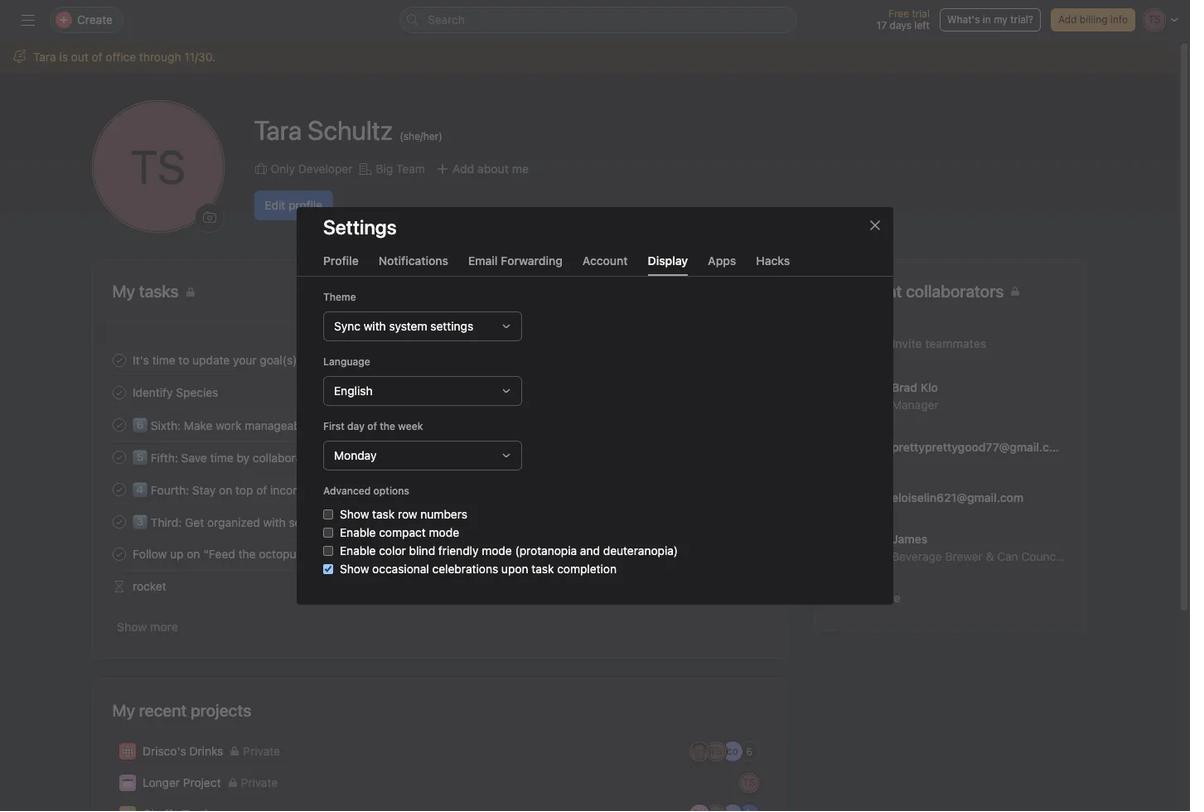 Task type: vqa. For each thing, say whether or not it's contained in the screenshot.
linked projects for Business Proposal cell
no



Task type: describe. For each thing, give the bounding box(es) containing it.
settings
[[431, 319, 474, 333]]

profile
[[323, 253, 359, 267]]

celebrations
[[433, 562, 499, 576]]

forwarding
[[501, 253, 563, 267]]

by
[[236, 451, 249, 465]]

0 vertical spatial task
[[372, 507, 395, 521]]

james
[[892, 532, 928, 546]]

frequent collaborators
[[835, 282, 1004, 301]]

5️⃣
[[132, 451, 147, 465]]

identify species
[[132, 386, 218, 400]]

follow up on "feed the octopus!"
[[132, 547, 311, 561]]

completed image for 4️⃣
[[109, 480, 129, 500]]

stay
[[192, 483, 216, 498]]

trial?
[[1011, 13, 1034, 26]]

row
[[398, 507, 418, 521]]

day
[[348, 420, 365, 432]]

edit
[[265, 198, 286, 212]]

team
[[396, 161, 425, 175]]

add billing info
[[1059, 13, 1129, 26]]

0 horizontal spatial drisco's drinks
[[142, 745, 223, 759]]

longer
[[142, 776, 180, 790]]

apps
[[708, 253, 737, 267]]

more for the left the show more button
[[150, 620, 178, 634]]

language
[[323, 355, 371, 368]]

follow
[[132, 547, 167, 561]]

hacks button
[[756, 253, 790, 276]]

add about me button
[[432, 154, 533, 184]]

0 vertical spatial drinks
[[716, 548, 746, 560]]

developer
[[298, 161, 353, 175]]

6️⃣
[[132, 419, 147, 433]]

0 horizontal spatial on
[[186, 547, 200, 561]]

hacks
[[756, 253, 790, 267]]

top
[[235, 483, 253, 498]]

enable for enable color blind friendly mode (protanopia and deuteranopia)
[[340, 544, 376, 558]]

recent projects
[[139, 702, 251, 721]]

account
[[583, 253, 628, 267]]

1 vertical spatial work
[[322, 483, 348, 498]]

ja
[[694, 745, 705, 758]]

tara schultz (she/her)
[[254, 114, 443, 146]]

1 vertical spatial with
[[263, 516, 285, 530]]

private for drisco's drinks
[[243, 745, 280, 759]]

my tasks
[[112, 282, 179, 301]]

brewer
[[945, 549, 983, 563]]

1 horizontal spatial drisco's drinks
[[675, 548, 746, 560]]

co
[[727, 745, 738, 758]]

compact
[[379, 525, 426, 539]]

about
[[478, 161, 509, 175]]

completed checkbox for 5️⃣
[[109, 447, 129, 467]]

through
[[139, 50, 181, 64]]

2 horizontal spatial of
[[368, 420, 377, 432]]

blind
[[409, 544, 435, 558]]

out
[[71, 50, 89, 64]]

manageable
[[244, 419, 310, 433]]

in inside what's in my trial? button
[[983, 13, 992, 26]]

search
[[428, 12, 465, 27]]

5️⃣ fifth: save time by collaborating in asana
[[132, 451, 371, 465]]

councilor
[[1022, 549, 1073, 563]]

profile button
[[323, 253, 359, 276]]

left
[[915, 19, 930, 32]]

species
[[176, 386, 218, 400]]

numbers
[[421, 507, 468, 521]]

theme
[[323, 291, 356, 303]]

0 vertical spatial time
[[152, 353, 175, 367]]

ribbon image
[[122, 810, 132, 812]]

free trial 17 days left
[[877, 7, 930, 32]]

0 horizontal spatial show more button
[[112, 613, 182, 643]]

apps button
[[708, 253, 737, 276]]

completed image for 6️⃣
[[109, 415, 129, 435]]

is
[[59, 50, 68, 64]]

brad klo
[[892, 380, 938, 394]]

11/30.
[[184, 50, 216, 64]]

notifications
[[379, 253, 449, 267]]

drisco's drinks link
[[668, 546, 746, 563]]

can
[[997, 549, 1018, 563]]

english button
[[323, 376, 522, 406]]

0 horizontal spatial in
[[325, 451, 335, 465]]

0 horizontal spatial mode
[[429, 525, 459, 539]]

office
[[106, 50, 136, 64]]

"feed
[[203, 547, 235, 561]]

(protanopia
[[515, 544, 577, 558]]

add billing info button
[[1051, 8, 1136, 32]]

search list box
[[400, 7, 798, 33]]

collaborating
[[252, 451, 322, 465]]

search button
[[400, 7, 798, 33]]

sync with system settings button
[[323, 311, 522, 341]]

1 horizontal spatial show more button
[[835, 584, 905, 614]]

email forwarding button
[[469, 253, 563, 276]]

3️⃣
[[132, 516, 147, 530]]

week
[[398, 420, 423, 432]]

eloiselin621@gmail.com link
[[816, 473, 1086, 523]]

completed checkbox for identify
[[109, 383, 129, 403]]

trial
[[912, 7, 930, 20]]

project
[[183, 776, 221, 790]]

completed checkbox for 4️⃣
[[109, 480, 129, 500]]

1 vertical spatial drinks
[[189, 745, 223, 759]]

prettyprettygood77@gmail.com link
[[816, 422, 1086, 473]]

display
[[648, 253, 688, 267]]

Show occasional celebrations upon task completion checkbox
[[323, 564, 333, 574]]

1 vertical spatial ts
[[710, 745, 722, 758]]

to
[[178, 353, 189, 367]]



Task type: locate. For each thing, give the bounding box(es) containing it.
enable right enable compact mode checkbox
[[340, 525, 376, 539]]

Enable color blind friendly mode (protanopia and deuteranopia) checkbox
[[323, 546, 333, 556]]

Completed checkbox
[[109, 383, 129, 403], [109, 447, 129, 467], [109, 512, 129, 532]]

organized
[[207, 516, 260, 530]]

what's in my trial? button
[[940, 8, 1041, 32]]

first day of the week
[[323, 420, 423, 432]]

octopus!"
[[258, 547, 311, 561]]

1 horizontal spatial ts
[[710, 745, 722, 758]]

of right out
[[92, 50, 102, 64]]

notifications button
[[379, 253, 449, 276]]

completed image left 3️⃣
[[109, 512, 129, 532]]

calendar image
[[122, 779, 132, 789]]

add left billing
[[1059, 13, 1078, 26]]

1 vertical spatial private
[[241, 776, 278, 790]]

display button
[[648, 253, 688, 276]]

show more for rightmost the show more button
[[840, 591, 901, 605]]

1 horizontal spatial drisco's
[[675, 548, 713, 560]]

enable right enable color blind friendly mode (protanopia and deuteranopia) 'checkbox'
[[340, 544, 376, 558]]

more for rightmost the show more button
[[873, 591, 901, 605]]

work right make
[[215, 419, 241, 433]]

third:
[[150, 516, 181, 530]]

completed checkbox for 6️⃣
[[109, 415, 129, 435]]

globe image
[[122, 747, 132, 757]]

1 horizontal spatial drinks
[[716, 548, 746, 560]]

2 vertical spatial of
[[256, 483, 267, 498]]

time
[[152, 353, 175, 367], [210, 451, 233, 465]]

upon
[[502, 562, 529, 576]]

mode up upon
[[482, 544, 512, 558]]

drinks
[[716, 548, 746, 560], [189, 745, 223, 759]]

info
[[1111, 13, 1129, 26]]

ts
[[130, 139, 185, 194], [710, 745, 722, 758], [743, 777, 756, 789]]

upload new photo image
[[203, 211, 216, 225]]

completed image for 3️⃣
[[109, 512, 129, 532]]

0 horizontal spatial show more
[[117, 620, 178, 634]]

edit profile
[[265, 198, 323, 212]]

first
[[323, 420, 345, 432]]

1 horizontal spatial in
[[983, 13, 992, 26]]

big
[[376, 161, 393, 175]]

free
[[889, 7, 910, 20]]

0 vertical spatial work
[[215, 419, 241, 433]]

0 vertical spatial on
[[219, 483, 232, 498]]

0 horizontal spatial the
[[238, 547, 255, 561]]

account button
[[583, 253, 628, 276]]

enable for enable compact mode
[[340, 525, 376, 539]]

tara
[[33, 50, 56, 64]]

0 vertical spatial more
[[873, 591, 901, 605]]

2 completed image from the top
[[109, 383, 129, 403]]

what's
[[948, 13, 981, 26]]

enable
[[340, 525, 376, 539], [340, 544, 376, 558]]

with right sync
[[364, 319, 386, 333]]

2 completed image from the top
[[109, 480, 129, 500]]

3 completed checkbox from the top
[[109, 512, 129, 532]]

my
[[994, 13, 1008, 26]]

add for add billing info
[[1059, 13, 1078, 26]]

0 vertical spatial of
[[92, 50, 102, 64]]

in left the my at the right of the page
[[983, 13, 992, 26]]

1 horizontal spatial mode
[[482, 544, 512, 558]]

show more button down "beverage"
[[835, 584, 905, 614]]

only
[[271, 161, 295, 175]]

big team
[[376, 161, 425, 175]]

the right "feed
[[238, 547, 255, 561]]

1 completed checkbox from the top
[[109, 350, 129, 370]]

completed checkbox left 5️⃣
[[109, 447, 129, 467]]

task left 'row'
[[372, 507, 395, 521]]

days
[[890, 19, 912, 32]]

more
[[873, 591, 901, 605], [150, 620, 178, 634]]

0 vertical spatial mode
[[429, 525, 459, 539]]

1 enable from the top
[[340, 525, 376, 539]]

3 completed image from the top
[[109, 415, 129, 435]]

completed checkbox left 4️⃣
[[109, 480, 129, 500]]

options
[[374, 485, 410, 497]]

0 horizontal spatial work
[[215, 419, 241, 433]]

drisco's drinks
[[675, 548, 746, 560], [142, 745, 223, 759]]

your
[[233, 353, 256, 367]]

profile
[[289, 198, 323, 212]]

billing
[[1080, 13, 1108, 26]]

1 completed image from the top
[[109, 447, 129, 467]]

2 completed checkbox from the top
[[109, 447, 129, 467]]

completed image left 5️⃣
[[109, 447, 129, 467]]

2 completed checkbox from the top
[[109, 415, 129, 435]]

in left asana
[[325, 451, 335, 465]]

0 horizontal spatial drisco's
[[142, 745, 186, 759]]

3 completed image from the top
[[109, 512, 129, 532]]

0 vertical spatial drisco's
[[675, 548, 713, 560]]

sync with system settings
[[334, 319, 474, 333]]

with up octopus!"
[[263, 516, 285, 530]]

show more down rocket
[[117, 620, 178, 634]]

1 vertical spatial time
[[210, 451, 233, 465]]

completed checkbox for it's
[[109, 350, 129, 370]]

1 completed image from the top
[[109, 350, 129, 370]]

completed image left it's
[[109, 350, 129, 370]]

1 horizontal spatial add
[[1059, 13, 1078, 26]]

monday
[[334, 448, 377, 462]]

completed image left 4️⃣
[[109, 480, 129, 500]]

3 completed checkbox from the top
[[109, 480, 129, 500]]

0 vertical spatial private
[[243, 745, 280, 759]]

completed image left 6️⃣
[[109, 415, 129, 435]]

save
[[181, 451, 207, 465]]

0 horizontal spatial ts
[[130, 139, 185, 194]]

1 vertical spatial completed image
[[109, 480, 129, 500]]

completed image for identify
[[109, 383, 129, 403]]

ts button
[[92, 100, 224, 233]]

completed checkbox left 3️⃣
[[109, 512, 129, 532]]

1 vertical spatial drisco's drinks
[[142, 745, 223, 759]]

1 vertical spatial more
[[150, 620, 178, 634]]

2 enable from the top
[[340, 544, 376, 558]]

completed checkbox left it's
[[109, 350, 129, 370]]

0 horizontal spatial of
[[92, 50, 102, 64]]

more down "beverage"
[[873, 591, 901, 605]]

2 horizontal spatial ts
[[743, 777, 756, 789]]

1 vertical spatial drisco's
[[142, 745, 186, 759]]

brad klo manager
[[892, 380, 939, 412]]

completed checkbox left follow at bottom left
[[109, 544, 129, 564]]

0 horizontal spatial add
[[453, 161, 475, 175]]

1 completed checkbox from the top
[[109, 383, 129, 403]]

enable compact mode
[[340, 525, 459, 539]]

show more button down rocket
[[112, 613, 182, 643]]

6️⃣ sixth: make work manageable
[[132, 419, 310, 433]]

completed image left follow at bottom left
[[109, 544, 129, 564]]

1 vertical spatial mode
[[482, 544, 512, 558]]

time left by
[[210, 451, 233, 465]]

incoming
[[270, 483, 319, 498]]

only developer
[[271, 161, 353, 175]]

2 vertical spatial completed checkbox
[[109, 512, 129, 532]]

my
[[112, 702, 135, 721]]

0 vertical spatial show more
[[840, 591, 901, 605]]

and
[[580, 544, 600, 558]]

add left about
[[453, 161, 475, 175]]

0 vertical spatial the
[[380, 420, 396, 432]]

it's
[[132, 353, 149, 367]]

4 completed checkbox from the top
[[109, 544, 129, 564]]

0 vertical spatial in
[[983, 13, 992, 26]]

1 vertical spatial of
[[368, 420, 377, 432]]

4️⃣ fourth: stay on top of incoming work
[[132, 483, 348, 498]]

1 horizontal spatial more
[[873, 591, 901, 605]]

completed image left 'identify'
[[109, 383, 129, 403]]

1 vertical spatial task
[[532, 562, 554, 576]]

work
[[215, 419, 241, 433], [322, 483, 348, 498]]

it's time to update your goal(s)
[[132, 353, 297, 367]]

1 horizontal spatial the
[[380, 420, 396, 432]]

1 vertical spatial completed checkbox
[[109, 447, 129, 467]]

Completed checkbox
[[109, 350, 129, 370], [109, 415, 129, 435], [109, 480, 129, 500], [109, 544, 129, 564]]

1 horizontal spatial show more
[[840, 591, 901, 605]]

0 horizontal spatial time
[[152, 353, 175, 367]]

0 vertical spatial completed checkbox
[[109, 383, 129, 403]]

show more down "beverage"
[[840, 591, 901, 605]]

in
[[983, 13, 992, 26], [325, 451, 335, 465]]

rocket
[[132, 580, 166, 594]]

completed checkbox left 6️⃣
[[109, 415, 129, 435]]

of right top
[[256, 483, 267, 498]]

of right day
[[368, 420, 377, 432]]

asana
[[338, 451, 371, 465]]

work up show task row numbers checkbox
[[322, 483, 348, 498]]

1 vertical spatial the
[[238, 547, 255, 561]]

ts inside button
[[130, 139, 185, 194]]

more down rocket
[[150, 620, 178, 634]]

private right project
[[241, 776, 278, 790]]

1 horizontal spatial task
[[532, 562, 554, 576]]

4 completed image from the top
[[109, 544, 129, 564]]

beverage
[[892, 549, 942, 563]]

1 vertical spatial show more
[[117, 620, 178, 634]]

1 horizontal spatial with
[[364, 319, 386, 333]]

update
[[192, 353, 230, 367]]

sixth:
[[150, 419, 180, 433]]

advanced
[[323, 485, 371, 497]]

email
[[469, 253, 498, 267]]

eloiselin621@gmail.com
[[892, 490, 1024, 505]]

1 vertical spatial enable
[[340, 544, 376, 558]]

0 vertical spatial ts
[[130, 139, 185, 194]]

longer project
[[142, 776, 221, 790]]

0 vertical spatial completed image
[[109, 447, 129, 467]]

1 horizontal spatial time
[[210, 451, 233, 465]]

identify
[[132, 386, 173, 400]]

me
[[512, 161, 529, 175]]

0 horizontal spatial more
[[150, 620, 178, 634]]

0 vertical spatial drisco's drinks
[[675, 548, 746, 560]]

on left top
[[219, 483, 232, 498]]

show occasional celebrations upon task completion
[[340, 562, 617, 576]]

completed checkbox for follow
[[109, 544, 129, 564]]

prettyprettygood77@gmail.com
[[892, 440, 1066, 454]]

17
[[877, 19, 887, 32]]

1 vertical spatial add
[[453, 161, 475, 175]]

my recent projects
[[112, 702, 251, 721]]

Show task row numbers checkbox
[[323, 510, 333, 520]]

tara is out of office through 11/30.
[[33, 50, 216, 64]]

completed image
[[109, 447, 129, 467], [109, 480, 129, 500], [109, 512, 129, 532]]

0 vertical spatial enable
[[340, 525, 376, 539]]

add for add about me
[[453, 161, 475, 175]]

Enable compact mode checkbox
[[323, 528, 333, 538]]

show
[[340, 507, 369, 521], [340, 562, 369, 576], [840, 591, 870, 605], [117, 620, 147, 634]]

1 vertical spatial on
[[186, 547, 200, 561]]

task down (protanopia
[[532, 562, 554, 576]]

system
[[389, 319, 428, 333]]

1 vertical spatial in
[[325, 451, 335, 465]]

completed image
[[109, 350, 129, 370], [109, 383, 129, 403], [109, 415, 129, 435], [109, 544, 129, 564]]

mode
[[429, 525, 459, 539], [482, 544, 512, 558]]

completed image for follow
[[109, 544, 129, 564]]

completed image for 5️⃣
[[109, 447, 129, 467]]

on right up
[[186, 547, 200, 561]]

what's in my trial?
[[948, 13, 1034, 26]]

fourth:
[[150, 483, 189, 498]]

0 horizontal spatial drinks
[[189, 745, 223, 759]]

show more button
[[835, 584, 905, 614], [112, 613, 182, 643]]

1 horizontal spatial work
[[322, 483, 348, 498]]

1 horizontal spatial of
[[256, 483, 267, 498]]

completed checkbox for 3️⃣
[[109, 512, 129, 532]]

&
[[986, 549, 994, 563]]

2 vertical spatial completed image
[[109, 512, 129, 532]]

completion
[[557, 562, 617, 576]]

the left week
[[380, 420, 396, 432]]

dependencies image
[[112, 580, 126, 593]]

1 horizontal spatial on
[[219, 483, 232, 498]]

private down "recent projects"
[[243, 745, 280, 759]]

0 vertical spatial with
[[364, 319, 386, 333]]

friendly
[[439, 544, 479, 558]]

2 vertical spatial ts
[[743, 777, 756, 789]]

show task row numbers
[[340, 507, 468, 521]]

0 horizontal spatial with
[[263, 516, 285, 530]]

0 horizontal spatial task
[[372, 507, 395, 521]]

close image
[[869, 219, 882, 232]]

0 vertical spatial add
[[1059, 13, 1078, 26]]

private for longer project
[[241, 776, 278, 790]]

show more for the left the show more button
[[117, 620, 178, 634]]

time left to
[[152, 353, 175, 367]]

completed image for it's
[[109, 350, 129, 370]]

completed checkbox left 'identify'
[[109, 383, 129, 403]]

with inside sync with system settings dropdown button
[[364, 319, 386, 333]]

mode down numbers
[[429, 525, 459, 539]]



